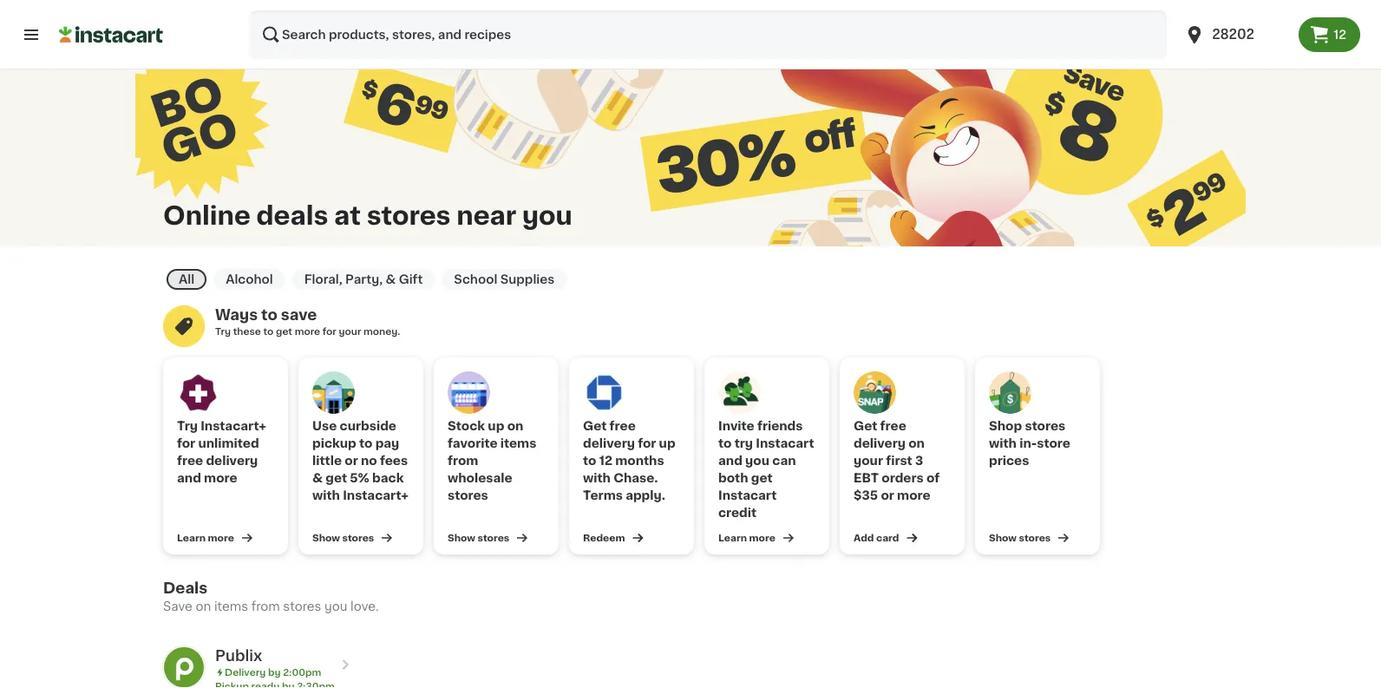 Task type: locate. For each thing, give the bounding box(es) containing it.
1 vertical spatial try
[[177, 420, 198, 432]]

you inside invite friends to try instacart and you can both get instacart credit
[[745, 455, 770, 467]]

add
[[854, 533, 874, 543]]

learn more
[[177, 533, 234, 543], [718, 533, 776, 543]]

&
[[386, 273, 396, 285], [312, 472, 323, 484]]

show stores for stores
[[448, 533, 510, 543]]

deals
[[256, 203, 328, 228]]

publix image
[[163, 646, 205, 688]]

your left money.
[[339, 327, 361, 336]]

card
[[876, 533, 899, 543]]

1 vertical spatial 12
[[599, 455, 613, 467]]

0 horizontal spatial free
[[177, 455, 203, 467]]

delivery up first
[[854, 437, 906, 449]]

redeem
[[583, 533, 625, 543]]

to right these
[[263, 327, 274, 336]]

your inside get free delivery on your first 3 ebt orders of $35 or more
[[854, 455, 883, 467]]

try inside try instacart+ for unlimited free delivery and more
[[177, 420, 198, 432]]

2 horizontal spatial with
[[989, 437, 1017, 449]]

with up terms
[[583, 472, 611, 484]]

try instacart+ for unlimited free delivery and more
[[177, 420, 266, 484]]

more down save
[[295, 327, 320, 336]]

1 horizontal spatial get
[[854, 420, 878, 432]]

get
[[583, 420, 607, 432], [854, 420, 878, 432]]

money.
[[364, 327, 400, 336]]

instacart up credit
[[718, 489, 777, 502]]

0 vertical spatial try
[[215, 327, 231, 336]]

delivery by 2:00pm
[[225, 668, 321, 677]]

chase.
[[614, 472, 658, 484]]

try
[[215, 327, 231, 336], [177, 420, 198, 432]]

items
[[500, 437, 537, 449], [214, 600, 248, 613]]

1 vertical spatial up
[[659, 437, 676, 449]]

more up "deals save on items from stores you love."
[[208, 533, 234, 543]]

1 horizontal spatial items
[[500, 437, 537, 449]]

show down 'little'
[[312, 533, 340, 543]]

instacart+ inside try instacart+ for unlimited free delivery and more
[[201, 420, 266, 432]]

these
[[233, 327, 261, 336]]

0 horizontal spatial and
[[177, 472, 201, 484]]

2 vertical spatial you
[[325, 600, 348, 613]]

items up publix
[[214, 600, 248, 613]]

free down unlimited
[[177, 455, 203, 467]]

1 horizontal spatial delivery
[[583, 437, 635, 449]]

terms
[[583, 489, 623, 502]]

get for get free delivery on your first 3 ebt orders of $35 or more
[[854, 420, 878, 432]]

to
[[261, 308, 277, 322], [263, 327, 274, 336], [359, 437, 373, 449], [718, 437, 732, 449], [583, 455, 596, 467]]

learn more for invite friends to try instacart and you can both get instacart credit
[[718, 533, 776, 543]]

more down credit
[[749, 533, 776, 543]]

gift
[[399, 273, 423, 285]]

from down favorite
[[448, 455, 478, 467]]

0 horizontal spatial with
[[312, 489, 340, 502]]

2 vertical spatial on
[[196, 600, 211, 613]]

1 show from the left
[[312, 533, 340, 543]]

1 horizontal spatial free
[[610, 420, 636, 432]]

on
[[507, 420, 524, 432], [909, 437, 925, 449], [196, 600, 211, 613]]

& left the gift
[[386, 273, 396, 285]]

curbside
[[340, 420, 396, 432]]

free for for
[[610, 420, 636, 432]]

1 learn from the left
[[177, 533, 206, 543]]

shop stores with in-store prices
[[989, 420, 1071, 467]]

get inside get free delivery for up to 12 months with chase. terms apply.
[[583, 420, 607, 432]]

free up first
[[880, 420, 907, 432]]

0 horizontal spatial try
[[177, 420, 198, 432]]

1 show stores from the left
[[312, 533, 374, 543]]

or right $35 in the bottom right of the page
[[881, 489, 894, 502]]

0 vertical spatial and
[[718, 455, 743, 467]]

learn up the deals
[[177, 533, 206, 543]]

1 vertical spatial instacart
[[718, 489, 777, 502]]

to inside invite friends to try instacart and you can both get instacart credit
[[718, 437, 732, 449]]

1 horizontal spatial from
[[448, 455, 478, 467]]

get down save
[[276, 327, 292, 336]]

1 horizontal spatial show
[[448, 533, 475, 543]]

with
[[989, 437, 1017, 449], [583, 472, 611, 484], [312, 489, 340, 502]]

get down can
[[751, 472, 773, 484]]

& down 'little'
[[312, 472, 323, 484]]

free inside try instacart+ for unlimited free delivery and more
[[177, 455, 203, 467]]

12 button
[[1299, 17, 1361, 52]]

1 horizontal spatial learn more
[[718, 533, 776, 543]]

1 vertical spatial items
[[214, 600, 248, 613]]

1 vertical spatial instacart+
[[343, 489, 409, 502]]

instacart
[[756, 437, 815, 449], [718, 489, 777, 502]]

show down wholesale
[[448, 533, 475, 543]]

0 horizontal spatial items
[[214, 600, 248, 613]]

2 horizontal spatial show stores
[[989, 533, 1051, 543]]

1 horizontal spatial up
[[659, 437, 676, 449]]

delivery inside get free delivery for up to 12 months with chase. terms apply.
[[583, 437, 635, 449]]

try
[[735, 437, 753, 449]]

get up ebt
[[854, 420, 878, 432]]

0 horizontal spatial show
[[312, 533, 340, 543]]

or
[[345, 455, 358, 467], [881, 489, 894, 502]]

2 horizontal spatial get
[[751, 472, 773, 484]]

on for deals
[[196, 600, 211, 613]]

12 inside "button"
[[1334, 29, 1347, 41]]

1 vertical spatial you
[[745, 455, 770, 467]]

0 horizontal spatial 12
[[599, 455, 613, 467]]

up up months
[[659, 437, 676, 449]]

deals save on items from stores you love.
[[163, 581, 379, 613]]

learn down credit
[[718, 533, 747, 543]]

or left the no at the left of the page
[[345, 455, 358, 467]]

get down 'little'
[[326, 472, 347, 484]]

0 horizontal spatial learn
[[177, 533, 206, 543]]

learn more up the deals
[[177, 533, 234, 543]]

learn more down credit
[[718, 533, 776, 543]]

and up both on the bottom of the page
[[718, 455, 743, 467]]

free
[[610, 420, 636, 432], [880, 420, 907, 432], [177, 455, 203, 467]]

show down prices
[[989, 533, 1017, 543]]

0 vertical spatial your
[[339, 327, 361, 336]]

show
[[312, 533, 340, 543], [448, 533, 475, 543], [989, 533, 1017, 543]]

1 horizontal spatial get
[[326, 472, 347, 484]]

up inside stock up on favorite items from wholesale stores
[[488, 420, 504, 432]]

0 horizontal spatial instacart+
[[201, 420, 266, 432]]

0 vertical spatial up
[[488, 420, 504, 432]]

pickup
[[312, 437, 356, 449]]

delivery for first
[[854, 437, 906, 449]]

1 horizontal spatial or
[[881, 489, 894, 502]]

on inside stock up on favorite items from wholesale stores
[[507, 420, 524, 432]]

instacart up can
[[756, 437, 815, 449]]

more down orders
[[897, 489, 931, 502]]

2 learn more from the left
[[718, 533, 776, 543]]

with down shop
[[989, 437, 1017, 449]]

instacart logo image
[[59, 24, 163, 45]]

and down unlimited
[[177, 472, 201, 484]]

more
[[295, 327, 320, 336], [204, 472, 237, 484], [897, 489, 931, 502], [208, 533, 234, 543], [749, 533, 776, 543]]

1 horizontal spatial on
[[507, 420, 524, 432]]

up up favorite
[[488, 420, 504, 432]]

you for invite
[[745, 455, 770, 467]]

to down curbside
[[359, 437, 373, 449]]

1 learn more from the left
[[177, 533, 234, 543]]

0 horizontal spatial show stores
[[312, 533, 374, 543]]

1 vertical spatial on
[[909, 437, 925, 449]]

2 horizontal spatial on
[[909, 437, 925, 449]]

1 vertical spatial with
[[583, 472, 611, 484]]

by
[[268, 668, 281, 677]]

0 horizontal spatial you
[[325, 600, 348, 613]]

more down unlimited
[[204, 472, 237, 484]]

0 horizontal spatial on
[[196, 600, 211, 613]]

free up months
[[610, 420, 636, 432]]

0 horizontal spatial &
[[312, 472, 323, 484]]

free inside get free delivery for up to 12 months with chase. terms apply.
[[610, 420, 636, 432]]

no
[[361, 455, 377, 467]]

1 horizontal spatial try
[[215, 327, 231, 336]]

2 horizontal spatial for
[[638, 437, 656, 449]]

0 vertical spatial with
[[989, 437, 1017, 449]]

1 horizontal spatial 12
[[1334, 29, 1347, 41]]

show stores down 5%
[[312, 533, 374, 543]]

get free delivery on your first 3 ebt orders of $35 or more
[[854, 420, 940, 502]]

school
[[454, 273, 497, 285]]

0 vertical spatial &
[[386, 273, 396, 285]]

2:00pm
[[283, 668, 321, 677]]

get up terms
[[583, 420, 607, 432]]

0 horizontal spatial get
[[583, 420, 607, 432]]

3
[[915, 455, 923, 467]]

0 vertical spatial on
[[507, 420, 524, 432]]

0 vertical spatial items
[[500, 437, 537, 449]]

for left unlimited
[[177, 437, 195, 449]]

pay
[[375, 437, 399, 449]]

or inside get free delivery on your first 3 ebt orders of $35 or more
[[881, 489, 894, 502]]

2 horizontal spatial you
[[745, 455, 770, 467]]

friends
[[757, 420, 803, 432]]

items right favorite
[[500, 437, 537, 449]]

your up ebt
[[854, 455, 883, 467]]

on right stock
[[507, 420, 524, 432]]

with inside shop stores with in-store prices
[[989, 437, 1017, 449]]

delivery
[[583, 437, 635, 449], [854, 437, 906, 449], [206, 455, 258, 467]]

1 horizontal spatial with
[[583, 472, 611, 484]]

1 vertical spatial from
[[251, 600, 280, 613]]

1 horizontal spatial instacart+
[[343, 489, 409, 502]]

more inside try instacart+ for unlimited free delivery and more
[[204, 472, 237, 484]]

2 learn from the left
[[718, 533, 747, 543]]

to up terms
[[583, 455, 596, 467]]

free inside get free delivery on your first 3 ebt orders of $35 or more
[[880, 420, 907, 432]]

you
[[522, 203, 573, 228], [745, 455, 770, 467], [325, 600, 348, 613]]

you down try at the right bottom of the page
[[745, 455, 770, 467]]

items inside "deals save on items from stores you love."
[[214, 600, 248, 613]]

get
[[276, 327, 292, 336], [326, 472, 347, 484], [751, 472, 773, 484]]

for down floral,
[[323, 327, 336, 336]]

invite friends to try instacart and you can both get instacart credit
[[718, 420, 815, 519]]

show stores down wholesale
[[448, 533, 510, 543]]

get free delivery for up to 12 months with chase. terms apply.
[[583, 420, 676, 502]]

you inside "deals save on items from stores you love."
[[325, 600, 348, 613]]

0 vertical spatial you
[[522, 203, 573, 228]]

in-
[[1020, 437, 1037, 449]]

show for no
[[312, 533, 340, 543]]

0 horizontal spatial for
[[177, 437, 195, 449]]

instacart+ down back
[[343, 489, 409, 502]]

2 get from the left
[[854, 420, 878, 432]]

to left try at the right bottom of the page
[[718, 437, 732, 449]]

0 horizontal spatial delivery
[[206, 455, 258, 467]]

up
[[488, 420, 504, 432], [659, 437, 676, 449]]

12 inside get free delivery for up to 12 months with chase. terms apply.
[[599, 455, 613, 467]]

on inside "deals save on items from stores you love."
[[196, 600, 211, 613]]

0 horizontal spatial learn more
[[177, 533, 234, 543]]

ways to save try these to get more for your money.
[[215, 308, 400, 336]]

1 horizontal spatial for
[[323, 327, 336, 336]]

store
[[1037, 437, 1071, 449]]

0 vertical spatial instacart+
[[201, 420, 266, 432]]

delivery for to
[[583, 437, 635, 449]]

1 vertical spatial or
[[881, 489, 894, 502]]

1 vertical spatial and
[[177, 472, 201, 484]]

up inside get free delivery for up to 12 months with chase. terms apply.
[[659, 437, 676, 449]]

near
[[457, 203, 516, 228]]

2 show stores from the left
[[448, 533, 510, 543]]

instacart+
[[201, 420, 266, 432], [343, 489, 409, 502]]

0 horizontal spatial or
[[345, 455, 358, 467]]

show stores
[[312, 533, 374, 543], [448, 533, 510, 543], [989, 533, 1051, 543]]

to inside get free delivery for up to 12 months with chase. terms apply.
[[583, 455, 596, 467]]

2 horizontal spatial free
[[880, 420, 907, 432]]

1 vertical spatial your
[[854, 455, 883, 467]]

0 vertical spatial from
[[448, 455, 478, 467]]

alcohol
[[226, 273, 273, 285]]

and
[[718, 455, 743, 467], [177, 472, 201, 484]]

delivery inside get free delivery on your first 3 ebt orders of $35 or more
[[854, 437, 906, 449]]

0 vertical spatial instacart
[[756, 437, 815, 449]]

from inside stock up on favorite items from wholesale stores
[[448, 455, 478, 467]]

on up 3
[[909, 437, 925, 449]]

28202
[[1212, 28, 1255, 41]]

stock up on favorite items from wholesale stores
[[448, 420, 537, 502]]

2 show from the left
[[448, 533, 475, 543]]

try inside ways to save try these to get more for your money.
[[215, 327, 231, 336]]

1 horizontal spatial and
[[718, 455, 743, 467]]

use curbside pickup to pay little or no fees & get 5% back with instacart+
[[312, 420, 409, 502]]

learn
[[177, 533, 206, 543], [718, 533, 747, 543]]

on for stock
[[507, 420, 524, 432]]

1 vertical spatial &
[[312, 472, 323, 484]]

with down 'little'
[[312, 489, 340, 502]]

0 vertical spatial or
[[345, 455, 358, 467]]

get inside invite friends to try instacart and you can both get instacart credit
[[751, 472, 773, 484]]

for
[[323, 327, 336, 336], [177, 437, 195, 449], [638, 437, 656, 449]]

for up months
[[638, 437, 656, 449]]

from
[[448, 455, 478, 467], [251, 600, 280, 613]]

None search field
[[250, 10, 1167, 59]]

publix
[[215, 649, 262, 663]]

on right save
[[196, 600, 211, 613]]

1 horizontal spatial you
[[522, 203, 573, 228]]

2 horizontal spatial delivery
[[854, 437, 906, 449]]

instacart+ up unlimited
[[201, 420, 266, 432]]

stores
[[367, 203, 451, 228], [1025, 420, 1066, 432], [448, 489, 488, 502], [342, 533, 374, 543], [478, 533, 510, 543], [1019, 533, 1051, 543], [283, 600, 321, 613]]

delivery down unlimited
[[206, 455, 258, 467]]

0 horizontal spatial your
[[339, 327, 361, 336]]

show stores down prices
[[989, 533, 1051, 543]]

both
[[718, 472, 748, 484]]

1 horizontal spatial learn
[[718, 533, 747, 543]]

0 horizontal spatial from
[[251, 600, 280, 613]]

you left love. on the bottom left
[[325, 600, 348, 613]]

back
[[372, 472, 404, 484]]

0 horizontal spatial get
[[276, 327, 292, 336]]

1 get from the left
[[583, 420, 607, 432]]

0 vertical spatial 12
[[1334, 29, 1347, 41]]

delivery up months
[[583, 437, 635, 449]]

get inside get free delivery on your first 3 ebt orders of $35 or more
[[854, 420, 878, 432]]

from up publix
[[251, 600, 280, 613]]

1 horizontal spatial your
[[854, 455, 883, 467]]

add card
[[854, 533, 899, 543]]

ebt
[[854, 472, 879, 484]]

you right near
[[522, 203, 573, 228]]

2 vertical spatial with
[[312, 489, 340, 502]]

0 horizontal spatial up
[[488, 420, 504, 432]]

12
[[1334, 29, 1347, 41], [599, 455, 613, 467]]

1 horizontal spatial show stores
[[448, 533, 510, 543]]

2 horizontal spatial show
[[989, 533, 1017, 543]]

Search field
[[250, 10, 1167, 59]]



Task type: describe. For each thing, give the bounding box(es) containing it.
floral,
[[304, 273, 342, 285]]

floral, party, & gift link
[[292, 269, 435, 290]]

online
[[163, 203, 251, 228]]

stores inside shop stores with in-store prices
[[1025, 420, 1066, 432]]

for inside try instacart+ for unlimited free delivery and more
[[177, 437, 195, 449]]

stores inside "deals save on items from stores you love."
[[283, 600, 321, 613]]

delivery
[[225, 668, 266, 677]]

save
[[163, 600, 193, 613]]

can
[[773, 455, 796, 467]]

get inside use curbside pickup to pay little or no fees & get 5% back with instacart+
[[326, 472, 347, 484]]

wholesale
[[448, 472, 512, 484]]

party,
[[345, 273, 383, 285]]

savings education cards icon image
[[163, 305, 205, 347]]

love.
[[351, 600, 379, 613]]

invite
[[718, 420, 755, 432]]

$35
[[854, 489, 878, 502]]

floral, party, & gift
[[304, 273, 423, 285]]

favorite
[[448, 437, 498, 449]]

your inside ways to save try these to get more for your money.
[[339, 327, 361, 336]]

5%
[[350, 472, 370, 484]]

28202 button
[[1174, 10, 1299, 59]]

you for deals
[[325, 600, 348, 613]]

fees
[[380, 455, 408, 467]]

for inside ways to save try these to get more for your money.
[[323, 327, 336, 336]]

3 show stores from the left
[[989, 533, 1051, 543]]

learn for try instacart+ for unlimited free delivery and more
[[177, 533, 206, 543]]

or inside use curbside pickup to pay little or no fees & get 5% back with instacart+
[[345, 455, 358, 467]]

show for stores
[[448, 533, 475, 543]]

use
[[312, 420, 337, 432]]

items inside stock up on favorite items from wholesale stores
[[500, 437, 537, 449]]

months
[[615, 455, 664, 467]]

deals
[[163, 581, 207, 596]]

prices
[[989, 455, 1029, 467]]

stock
[[448, 420, 485, 432]]

28202 button
[[1185, 10, 1289, 59]]

and inside invite friends to try instacart and you can both get instacart credit
[[718, 455, 743, 467]]

alcohol link
[[214, 269, 285, 290]]

ways
[[215, 308, 258, 322]]

1 horizontal spatial &
[[386, 273, 396, 285]]

all link
[[167, 269, 207, 290]]

supplies
[[500, 273, 555, 285]]

little
[[312, 455, 342, 467]]

show stores for no
[[312, 533, 374, 543]]

of
[[927, 472, 940, 484]]

online deals at stores near you main content
[[0, 0, 1381, 688]]

learn more for try instacart+ for unlimited free delivery and more
[[177, 533, 234, 543]]

at
[[334, 203, 361, 228]]

instacart+ inside use curbside pickup to pay little or no fees & get 5% back with instacart+
[[343, 489, 409, 502]]

credit
[[718, 507, 757, 519]]

all
[[179, 273, 194, 285]]

orders
[[882, 472, 924, 484]]

3 show from the left
[[989, 533, 1017, 543]]

school supplies
[[454, 273, 555, 285]]

get for get free delivery for up to 12 months with chase. terms apply.
[[583, 420, 607, 432]]

school supplies link
[[442, 269, 567, 290]]

unlimited
[[198, 437, 259, 449]]

more inside get free delivery on your first 3 ebt orders of $35 or more
[[897, 489, 931, 502]]

stores inside stock up on favorite items from wholesale stores
[[448, 489, 488, 502]]

delivery inside try instacart+ for unlimited free delivery and more
[[206, 455, 258, 467]]

to inside use curbside pickup to pay little or no fees & get 5% back with instacart+
[[359, 437, 373, 449]]

apply.
[[626, 489, 666, 502]]

learn for invite friends to try instacart and you can both get instacart credit
[[718, 533, 747, 543]]

from inside "deals save on items from stores you love."
[[251, 600, 280, 613]]

free for on
[[880, 420, 907, 432]]

& inside use curbside pickup to pay little or no fees & get 5% back with instacart+
[[312, 472, 323, 484]]

first
[[886, 455, 913, 467]]

to left save
[[261, 308, 277, 322]]

and inside try instacart+ for unlimited free delivery and more
[[177, 472, 201, 484]]

for inside get free delivery for up to 12 months with chase. terms apply.
[[638, 437, 656, 449]]

get inside ways to save try these to get more for your money.
[[276, 327, 292, 336]]

with inside get free delivery for up to 12 months with chase. terms apply.
[[583, 472, 611, 484]]

online deals at stores near you
[[163, 203, 573, 228]]

shop
[[989, 420, 1022, 432]]

save
[[281, 308, 317, 322]]

on inside get free delivery on your first 3 ebt orders of $35 or more
[[909, 437, 925, 449]]

more inside ways to save try these to get more for your money.
[[295, 327, 320, 336]]

with inside use curbside pickup to pay little or no fees & get 5% back with instacart+
[[312, 489, 340, 502]]



Task type: vqa. For each thing, say whether or not it's contained in the screenshot.


